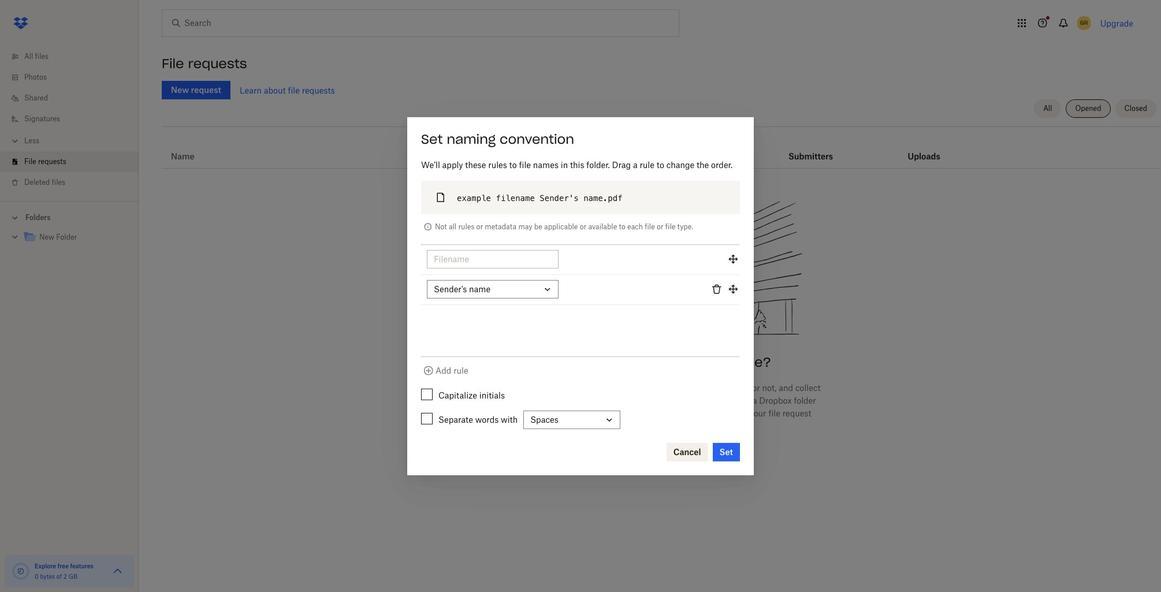 Task type: vqa. For each thing, say whether or not it's contained in the screenshot.
Folder settings icon
no



Task type: describe. For each thing, give the bounding box(es) containing it.
something
[[591, 354, 661, 371]]

file inside file requests link
[[24, 157, 36, 166]]

opened button
[[1066, 99, 1111, 118]]

may
[[519, 222, 532, 231]]

2
[[63, 573, 67, 580]]

to down set naming convention
[[509, 160, 517, 170]]

sender's name
[[434, 284, 491, 294]]

closed button
[[1116, 99, 1157, 118]]

sender's inside button
[[434, 284, 467, 294]]

in inside dialog
[[561, 160, 568, 170]]

these
[[465, 160, 486, 170]]

a inside dialog
[[633, 160, 638, 170]]

quota usage element
[[12, 562, 30, 581]]

have
[[658, 383, 676, 393]]

example
[[457, 193, 491, 202]]

dropbox image
[[9, 12, 32, 35]]

new
[[39, 233, 54, 242]]

need something from someone?
[[552, 354, 771, 371]]

2 vertical spatial a
[[753, 396, 757, 406]]

be inside set naming convention dialog
[[534, 222, 542, 231]]

learn about file requests link
[[240, 85, 335, 95]]

not
[[435, 222, 447, 231]]

1 column header from the left
[[789, 136, 835, 164]]

about
[[264, 85, 286, 95]]

file requests inside list item
[[24, 157, 66, 166]]

files for request
[[536, 383, 552, 393]]

folders button
[[0, 209, 139, 226]]

dropbox.
[[557, 396, 592, 406]]

request files from anyone, whether they have a dropbox account or not, and collect them in your dropbox. files will be automatically organized into a dropbox folder you choose. your privacy is important, so those who upload to your file request cannot access your dropbox account.
[[502, 383, 821, 431]]

spaces
[[531, 415, 559, 425]]

deleted files link
[[9, 172, 139, 193]]

created button
[[431, 150, 463, 164]]

you
[[512, 409, 525, 419]]

privacy
[[578, 409, 606, 419]]

name.pdf
[[584, 193, 623, 202]]

1 horizontal spatial your
[[646, 421, 663, 431]]

order.
[[711, 160, 733, 170]]

who
[[693, 409, 709, 419]]

1 horizontal spatial requests
[[188, 55, 247, 72]]

free
[[58, 563, 69, 570]]

folder
[[794, 396, 816, 406]]

change
[[667, 160, 695, 170]]

file right about
[[288, 85, 300, 95]]

Sender's name button
[[427, 280, 559, 298]]

those
[[670, 409, 691, 419]]

access
[[618, 421, 644, 431]]

separate words with
[[439, 415, 518, 425]]

with
[[501, 415, 518, 425]]

deleted files
[[24, 178, 65, 187]]

request
[[502, 383, 534, 393]]

file requests list item
[[0, 151, 139, 172]]

we'll
[[421, 160, 440, 170]]

files for all
[[35, 52, 49, 61]]

into
[[736, 396, 751, 406]]

photos
[[24, 73, 47, 81]]

example filename sender's name.pdf
[[457, 193, 623, 202]]

add rule
[[436, 366, 468, 375]]

sender's name button
[[421, 275, 740, 305]]

or inside request files from anyone, whether they have a dropbox account or not, and collect them in your dropbox. files will be automatically organized into a dropbox folder you choose. your privacy is important, so those who upload to your file request cannot access your dropbox account.
[[753, 383, 760, 393]]

file inside request files from anyone, whether they have a dropbox account or not, and collect them in your dropbox. files will be automatically organized into a dropbox folder you choose. your privacy is important, so those who upload to your file request cannot access your dropbox account.
[[769, 409, 781, 419]]

cancel button
[[667, 443, 708, 461]]

2 column header from the left
[[908, 136, 954, 164]]

need
[[552, 354, 586, 371]]

0 vertical spatial rules
[[488, 160, 507, 170]]

organized
[[696, 396, 734, 406]]

rule inside button
[[454, 366, 468, 375]]

apply
[[442, 160, 463, 170]]

is
[[608, 409, 614, 419]]

photos link
[[9, 67, 139, 88]]

all
[[449, 222, 457, 231]]

gb
[[69, 573, 78, 580]]

someone?
[[700, 354, 771, 371]]

whether
[[606, 383, 637, 393]]

closed
[[1125, 104, 1148, 113]]

2 vertical spatial dropbox
[[666, 421, 698, 431]]

shared link
[[9, 88, 139, 109]]

name
[[171, 151, 195, 161]]

account.
[[700, 421, 733, 431]]

1 horizontal spatial file requests
[[162, 55, 247, 72]]

not all rules or metadata may be applicable or available to each file or file type.
[[435, 222, 694, 231]]

file right the each
[[645, 222, 655, 231]]

set naming convention
[[421, 131, 574, 147]]

folder.
[[587, 160, 610, 170]]

request
[[783, 409, 812, 419]]

set for set naming convention
[[421, 131, 443, 147]]

each
[[628, 222, 643, 231]]

drag
[[612, 160, 631, 170]]

files
[[594, 396, 612, 406]]

them
[[507, 396, 527, 406]]

learn about file requests
[[240, 85, 335, 95]]

naming
[[447, 131, 496, 147]]

or left metadata
[[476, 222, 483, 231]]

0
[[35, 573, 39, 580]]

we'll apply these rules to file names in this folder. drag a rule to change the order.
[[421, 160, 733, 170]]

to inside request files from anyone, whether they have a dropbox account or not, and collect them in your dropbox. files will be automatically organized into a dropbox folder you choose. your privacy is important, so those who upload to your file request cannot access your dropbox account.
[[740, 409, 748, 419]]

be inside request files from anyone, whether they have a dropbox account or not, and collect them in your dropbox. files will be automatically organized into a dropbox folder you choose. your privacy is important, so those who upload to your file request cannot access your dropbox account.
[[630, 396, 639, 406]]

collect
[[796, 383, 821, 393]]

separate
[[439, 415, 473, 425]]

your
[[559, 409, 576, 419]]

from for someone?
[[665, 354, 696, 371]]

metadata
[[485, 222, 517, 231]]

Filename text field
[[434, 253, 552, 265]]

upgrade link
[[1101, 18, 1134, 28]]

new folder
[[39, 233, 77, 242]]

add rule button
[[422, 364, 468, 378]]



Task type: locate. For each thing, give the bounding box(es) containing it.
initials
[[479, 390, 505, 400]]

in left this
[[561, 160, 568, 170]]

filename
[[496, 193, 535, 202]]

of
[[57, 573, 62, 580]]

Spaces button
[[524, 411, 621, 429]]

folder
[[56, 233, 77, 242]]

0 horizontal spatial all
[[24, 52, 33, 61]]

file
[[288, 85, 300, 95], [519, 160, 531, 170], [645, 222, 655, 231], [666, 222, 676, 231], [769, 409, 781, 419]]

important,
[[616, 409, 657, 419]]

set
[[421, 131, 443, 147], [720, 447, 733, 457]]

1 vertical spatial in
[[529, 396, 536, 406]]

1 horizontal spatial file
[[162, 55, 184, 72]]

1 horizontal spatial rules
[[488, 160, 507, 170]]

a right into
[[753, 396, 757, 406]]

and
[[779, 383, 793, 393]]

less
[[24, 136, 39, 145]]

a right drag
[[633, 160, 638, 170]]

0 horizontal spatial column header
[[789, 136, 835, 164]]

1 vertical spatial set
[[720, 447, 733, 457]]

0 horizontal spatial file
[[24, 157, 36, 166]]

from
[[665, 354, 696, 371], [554, 383, 572, 393]]

a right have
[[678, 383, 683, 393]]

0 vertical spatial file requests
[[162, 55, 247, 72]]

1 vertical spatial your
[[750, 409, 767, 419]]

all
[[24, 52, 33, 61], [1044, 104, 1053, 113]]

set for set
[[720, 447, 733, 457]]

will
[[614, 396, 628, 406]]

1 horizontal spatial column header
[[908, 136, 954, 164]]

2 horizontal spatial a
[[753, 396, 757, 406]]

to
[[509, 160, 517, 170], [657, 160, 664, 170], [619, 222, 626, 231], [740, 409, 748, 419]]

0 horizontal spatial rules
[[458, 222, 475, 231]]

1 horizontal spatial in
[[561, 160, 568, 170]]

1 vertical spatial sender's
[[434, 284, 467, 294]]

file requests link
[[9, 151, 139, 172]]

0 horizontal spatial your
[[538, 396, 555, 406]]

dropbox
[[685, 383, 717, 393], [759, 396, 792, 406], [666, 421, 698, 431]]

0 vertical spatial in
[[561, 160, 568, 170]]

1 horizontal spatial from
[[665, 354, 696, 371]]

1 vertical spatial dropbox
[[759, 396, 792, 406]]

requests
[[188, 55, 247, 72], [302, 85, 335, 95], [38, 157, 66, 166]]

or
[[476, 222, 483, 231], [580, 222, 587, 231], [657, 222, 664, 231], [753, 383, 760, 393]]

name
[[469, 284, 491, 294]]

1 vertical spatial rule
[[454, 366, 468, 375]]

1 horizontal spatial sender's
[[540, 193, 579, 202]]

2 vertical spatial requests
[[38, 157, 66, 166]]

0 vertical spatial rule
[[640, 160, 655, 170]]

1 horizontal spatial be
[[630, 396, 639, 406]]

sender's
[[540, 193, 579, 202], [434, 284, 467, 294]]

requests inside list item
[[38, 157, 66, 166]]

1 horizontal spatial rule
[[640, 160, 655, 170]]

1 horizontal spatial all
[[1044, 104, 1053, 113]]

0 vertical spatial set
[[421, 131, 443, 147]]

1 vertical spatial file
[[24, 157, 36, 166]]

0 vertical spatial dropbox
[[685, 383, 717, 393]]

file left type.
[[666, 222, 676, 231]]

automatically
[[642, 396, 694, 406]]

choose.
[[528, 409, 557, 419]]

0 horizontal spatial in
[[529, 396, 536, 406]]

1 horizontal spatial a
[[678, 383, 683, 393]]

file requests up deleted files
[[24, 157, 66, 166]]

1 vertical spatial be
[[630, 396, 639, 406]]

available
[[588, 222, 617, 231]]

all for all
[[1044, 104, 1053, 113]]

requests right about
[[302, 85, 335, 95]]

file left names
[[519, 160, 531, 170]]

sender's up applicable
[[540, 193, 579, 202]]

2 horizontal spatial your
[[750, 409, 767, 419]]

they
[[640, 383, 656, 393]]

0 vertical spatial be
[[534, 222, 542, 231]]

dropbox down those
[[666, 421, 698, 431]]

row
[[162, 131, 1161, 169]]

or left available
[[580, 222, 587, 231]]

0 horizontal spatial set
[[421, 131, 443, 147]]

0 vertical spatial requests
[[188, 55, 247, 72]]

rules right the these
[[488, 160, 507, 170]]

file left request
[[769, 409, 781, 419]]

from inside request files from anyone, whether they have a dropbox account or not, and collect them in your dropbox. files will be automatically organized into a dropbox folder you choose. your privacy is important, so those who upload to your file request cannot access your dropbox account.
[[554, 383, 572, 393]]

rules
[[488, 160, 507, 170], [458, 222, 475, 231]]

2 horizontal spatial requests
[[302, 85, 335, 95]]

all inside all 'button'
[[1044, 104, 1053, 113]]

dropbox down not,
[[759, 396, 792, 406]]

rule right drag
[[640, 160, 655, 170]]

signatures
[[24, 114, 60, 123]]

upload
[[712, 409, 738, 419]]

folders
[[25, 213, 51, 222]]

0 horizontal spatial be
[[534, 222, 542, 231]]

or right the each
[[657, 222, 664, 231]]

shared
[[24, 94, 48, 102]]

0 horizontal spatial a
[[633, 160, 638, 170]]

learn
[[240, 85, 262, 95]]

0 horizontal spatial rule
[[454, 366, 468, 375]]

sender's left the name
[[434, 284, 467, 294]]

0 vertical spatial sender's
[[540, 193, 579, 202]]

list
[[0, 39, 139, 201]]

1 vertical spatial requests
[[302, 85, 335, 95]]

all up photos
[[24, 52, 33, 61]]

0 vertical spatial all
[[24, 52, 33, 61]]

set inside button
[[720, 447, 733, 457]]

applicable
[[544, 222, 578, 231]]

1 vertical spatial from
[[554, 383, 572, 393]]

features
[[70, 563, 94, 570]]

dropbox up organized
[[685, 383, 717, 393]]

new folder link
[[23, 230, 129, 246]]

files up photos
[[35, 52, 49, 61]]

cannot
[[590, 421, 616, 431]]

1 vertical spatial rules
[[458, 222, 475, 231]]

be right may
[[534, 222, 542, 231]]

capitalize
[[439, 390, 477, 400]]

all inside all files link
[[24, 52, 33, 61]]

requests up deleted files
[[38, 157, 66, 166]]

pro trial element
[[650, 150, 669, 164]]

signatures link
[[9, 109, 139, 129]]

account
[[720, 383, 750, 393]]

words
[[475, 415, 499, 425]]

0 vertical spatial files
[[35, 52, 49, 61]]

explore
[[35, 563, 56, 570]]

row containing name
[[162, 131, 1161, 169]]

column header
[[789, 136, 835, 164], [908, 136, 954, 164]]

bytes
[[40, 573, 55, 580]]

all for all files
[[24, 52, 33, 61]]

all left opened
[[1044, 104, 1053, 113]]

0 vertical spatial file
[[162, 55, 184, 72]]

files for deleted
[[52, 178, 65, 187]]

be
[[534, 222, 542, 231], [630, 396, 639, 406]]

1 vertical spatial files
[[52, 178, 65, 187]]

less image
[[9, 135, 21, 147]]

2 vertical spatial files
[[536, 383, 552, 393]]

anyone,
[[574, 383, 604, 393]]

be up important, at the right of the page
[[630, 396, 639, 406]]

file requests up learn
[[162, 55, 247, 72]]

set button
[[713, 443, 740, 461]]

upgrade
[[1101, 18, 1134, 28]]

0 horizontal spatial files
[[35, 52, 49, 61]]

list containing all files
[[0, 39, 139, 201]]

the
[[697, 160, 709, 170]]

in inside request files from anyone, whether they have a dropbox account or not, and collect them in your dropbox. files will be automatically organized into a dropbox folder you choose. your privacy is important, so those who upload to your file request cannot access your dropbox account.
[[529, 396, 536, 406]]

set up created
[[421, 131, 443, 147]]

all files link
[[9, 46, 139, 67]]

rule
[[640, 160, 655, 170], [454, 366, 468, 375]]

to down into
[[740, 409, 748, 419]]

files right deleted
[[52, 178, 65, 187]]

1 vertical spatial all
[[1044, 104, 1053, 113]]

2 horizontal spatial files
[[536, 383, 552, 393]]

created
[[431, 151, 463, 161]]

0 vertical spatial from
[[665, 354, 696, 371]]

convention
[[500, 131, 574, 147]]

2 vertical spatial your
[[646, 421, 663, 431]]

not,
[[762, 383, 777, 393]]

your down into
[[750, 409, 767, 419]]

1 horizontal spatial set
[[720, 447, 733, 457]]

requests up learn
[[188, 55, 247, 72]]

0 horizontal spatial file requests
[[24, 157, 66, 166]]

1 vertical spatial file requests
[[24, 157, 66, 166]]

all button
[[1034, 99, 1062, 118]]

0 horizontal spatial requests
[[38, 157, 66, 166]]

names
[[533, 160, 559, 170]]

files up choose. at the left of the page
[[536, 383, 552, 393]]

0 horizontal spatial sender's
[[434, 284, 467, 294]]

to left change at top right
[[657, 160, 664, 170]]

this
[[570, 160, 585, 170]]

in right them
[[529, 396, 536, 406]]

1 horizontal spatial files
[[52, 178, 65, 187]]

0 vertical spatial your
[[538, 396, 555, 406]]

from for anyone,
[[554, 383, 572, 393]]

file
[[162, 55, 184, 72], [24, 157, 36, 166]]

cancel
[[674, 447, 701, 457]]

from up have
[[665, 354, 696, 371]]

rules right all
[[458, 222, 475, 231]]

set naming convention dialog
[[407, 117, 754, 475]]

opened
[[1076, 104, 1102, 113]]

a
[[633, 160, 638, 170], [678, 383, 683, 393], [753, 396, 757, 406]]

set down account.
[[720, 447, 733, 457]]

all files
[[24, 52, 49, 61]]

rule right 'add'
[[454, 366, 468, 375]]

1 vertical spatial a
[[678, 383, 683, 393]]

your up choose. at the left of the page
[[538, 396, 555, 406]]

0 horizontal spatial from
[[554, 383, 572, 393]]

file requests
[[162, 55, 247, 72], [24, 157, 66, 166]]

your down so
[[646, 421, 663, 431]]

in
[[561, 160, 568, 170], [529, 396, 536, 406]]

files inside request files from anyone, whether they have a dropbox account or not, and collect them in your dropbox. files will be automatically organized into a dropbox folder you choose. your privacy is important, so those who upload to your file request cannot access your dropbox account.
[[536, 383, 552, 393]]

to left the each
[[619, 222, 626, 231]]

from up dropbox.
[[554, 383, 572, 393]]

add
[[436, 366, 451, 375]]

or left not,
[[753, 383, 760, 393]]

0 vertical spatial a
[[633, 160, 638, 170]]



